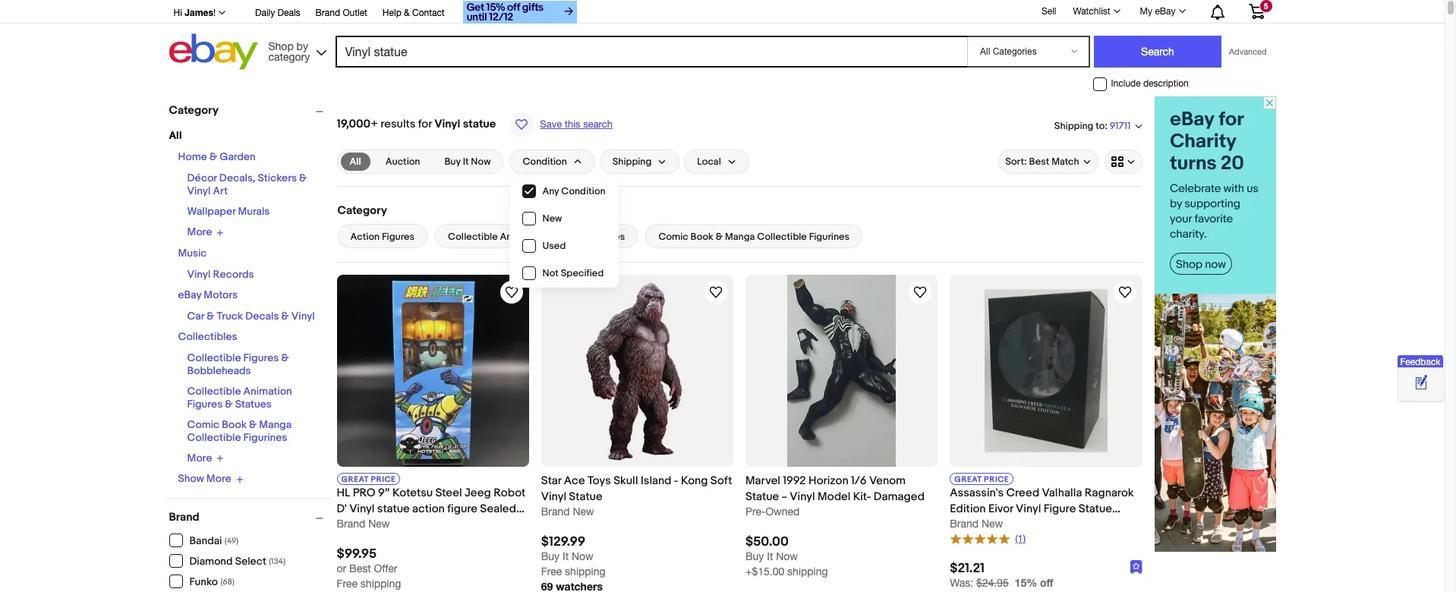 Task type: locate. For each thing, give the bounding box(es) containing it.
it inside $50.00 buy it now +$15.00 shipping
[[767, 551, 773, 563]]

new down 9" on the left of the page
[[369, 518, 390, 530]]

vinyl
[[435, 117, 461, 131], [187, 185, 211, 197], [187, 268, 211, 281], [292, 310, 315, 322], [541, 490, 567, 505], [790, 490, 815, 505], [349, 502, 375, 517], [1016, 502, 1042, 517]]

star ace toys skull island - kong soft vinyl statue image
[[570, 275, 705, 467]]

for
[[418, 117, 432, 131]]

0 vertical spatial category
[[169, 103, 219, 118]]

more button up show more
[[187, 452, 224, 465]]

local
[[698, 156, 721, 168]]

figurines inside collectible figures & bobbleheads collectible animation figures & statues comic book & manga collectible figurines
[[244, 431, 287, 444]]

comic book & manga collectible figurines link
[[646, 224, 863, 248], [187, 418, 292, 444]]

brand new down d'
[[337, 518, 390, 530]]

buy inside $129.99 buy it now free shipping
[[541, 551, 560, 563]]

toys
[[588, 474, 611, 489]]

0 vertical spatial animation
[[500, 231, 545, 243]]

1 horizontal spatial buy
[[541, 551, 560, 563]]

0 horizontal spatial ebay
[[178, 288, 201, 301]]

ebay up the car
[[178, 288, 201, 301]]

statue down ragnarok at right
[[1079, 502, 1113, 517]]

comic book & manga collectible figurines link up show more button
[[187, 418, 292, 444]]

buy down $129.99
[[541, 551, 560, 563]]

free inside $99.95 or best offer free shipping
[[337, 578, 358, 590]]

collectibles
[[178, 330, 237, 343]]

& right help on the top of page
[[404, 8, 410, 18]]

2 horizontal spatial now
[[776, 551, 798, 563]]

shipping button
[[600, 150, 680, 174]]

0 horizontal spatial price
[[371, 475, 396, 485]]

0 vertical spatial book
[[691, 231, 714, 243]]

valhalla
[[1042, 486, 1083, 501]]

shipping inside $99.95 or best offer free shipping
[[361, 578, 401, 590]]

1 horizontal spatial great price button
[[950, 473, 1014, 486]]

shipping inside dropdown button
[[613, 156, 652, 168]]

ebay right my at the top right
[[1156, 6, 1176, 17]]

1 horizontal spatial now
[[572, 551, 594, 563]]

None text field
[[950, 577, 1009, 589]]

2 horizontal spatial shipping
[[788, 566, 828, 578]]

0 vertical spatial figurines
[[809, 231, 850, 243]]

description
[[1144, 78, 1189, 89]]

+$15.00
[[746, 566, 785, 578]]

& right stickers
[[299, 172, 307, 185]]

1 vertical spatial animation
[[244, 385, 292, 398]]

home
[[178, 150, 207, 163]]

1 vertical spatial all
[[350, 156, 361, 168]]

0 horizontal spatial comic
[[187, 418, 220, 431]]

1 horizontal spatial all
[[350, 156, 361, 168]]

0 vertical spatial more button
[[187, 226, 224, 239]]

pro
[[353, 486, 376, 501]]

new down ace
[[573, 506, 595, 518]]

statue down marvel
[[746, 490, 779, 505]]

bandai (49)
[[190, 535, 239, 548]]

james
[[185, 7, 213, 18]]

0 horizontal spatial great price button
[[337, 473, 401, 486]]

None submit
[[1094, 36, 1222, 68]]

great price button up pro
[[337, 473, 401, 486]]

my
[[1141, 6, 1153, 17]]

figurines
[[809, 231, 850, 243], [244, 431, 287, 444]]

free inside $129.99 buy it now free shipping
[[541, 566, 562, 578]]

assassin's creed valhalla ragnarok edition eivor vinyl figure statue culturefly image
[[985, 275, 1108, 467]]

1 vertical spatial comic book & manga collectible figurines link
[[187, 418, 292, 444]]

now left condition dropdown button
[[471, 156, 491, 168]]

0 horizontal spatial book
[[222, 418, 247, 431]]

collectibles link
[[178, 330, 237, 343]]

1 horizontal spatial ebay
[[1156, 6, 1176, 17]]

creed
[[1007, 486, 1040, 501]]

0 vertical spatial shipping
[[1055, 120, 1094, 132]]

1 vertical spatial book
[[222, 418, 247, 431]]

any condition link
[[511, 178, 618, 205]]

star ace toys skull island - kong soft vinyl statue heading
[[541, 474, 732, 505]]

collectible animation figures & statues link down collectible figures & bobbleheads "link"
[[187, 385, 292, 411]]

great price button for assassin's creed valhalla ragnarok edition eivor vinyl figure statue culturefly
[[950, 473, 1014, 486]]

91711
[[1110, 120, 1131, 132]]

category
[[169, 103, 219, 118], [338, 204, 387, 218]]

shipping for shipping to : 91711
[[1055, 120, 1094, 132]]

décor decals, stickers & vinyl art link
[[187, 172, 307, 197]]

book up watch star ace toys skull island - kong soft vinyl statue icon
[[691, 231, 714, 243]]

1 vertical spatial category
[[338, 204, 387, 218]]

0 horizontal spatial animation
[[244, 385, 292, 398]]

shipping down offer at left
[[361, 578, 401, 590]]

0 horizontal spatial brand new
[[337, 518, 390, 530]]

ebay motors
[[178, 288, 238, 301]]

figures
[[382, 231, 415, 243], [547, 231, 580, 243], [244, 351, 279, 364], [187, 398, 223, 411]]

animation down collectible figures & bobbleheads "link"
[[244, 385, 292, 398]]

statue inside great price assassin's creed valhalla ragnarok edition eivor vinyl figure statue culturefly
[[1079, 502, 1113, 517]]

new up (1) link
[[982, 518, 1004, 530]]

0 horizontal spatial statues
[[235, 398, 272, 411]]

best down $99.95
[[349, 563, 371, 575]]

1 horizontal spatial it
[[563, 551, 569, 563]]

1 vertical spatial condition
[[561, 185, 606, 197]]

shipping down search
[[613, 156, 652, 168]]

book down bobbleheads
[[222, 418, 247, 431]]

shipping inside $129.99 buy it now free shipping
[[565, 566, 606, 578]]

(1) link
[[950, 532, 1026, 545]]

horizon
[[809, 474, 849, 489]]

2 great price button from the left
[[950, 473, 1014, 486]]

book
[[691, 231, 714, 243], [222, 418, 247, 431]]

figures right "action"
[[382, 231, 415, 243]]

brand down star
[[541, 506, 570, 518]]

vinyl down creed
[[1016, 502, 1042, 517]]

0 vertical spatial statues
[[592, 231, 625, 243]]

vinyl inside star ace toys skull island - kong soft vinyl statue brand new
[[541, 490, 567, 505]]

0 horizontal spatial now
[[471, 156, 491, 168]]

great up pro
[[341, 475, 369, 485]]

1 horizontal spatial comic book & manga collectible figurines link
[[646, 224, 863, 248]]

vinyl inside décor decals, stickers & vinyl art wallpaper murals
[[187, 185, 211, 197]]

figures down bobbleheads
[[187, 398, 223, 411]]

manga up watch star ace toys skull island - kong soft vinyl statue icon
[[725, 231, 755, 243]]

advertisement region
[[1155, 96, 1276, 552]]

now for $129.99
[[572, 551, 594, 563]]

figures up not specified 'link'
[[547, 231, 580, 243]]

animation
[[500, 231, 545, 243], [244, 385, 292, 398]]

statues
[[592, 231, 625, 243], [235, 398, 272, 411]]

1 vertical spatial more
[[187, 452, 212, 465]]

1 horizontal spatial category
[[338, 204, 387, 218]]

19,000
[[337, 117, 371, 131]]

vinyl right decals
[[292, 310, 315, 322]]

great inside great price assassin's creed valhalla ragnarok edition eivor vinyl figure statue culturefly
[[955, 475, 982, 485]]

damaged
[[874, 490, 925, 505]]

1 vertical spatial collectible animation figures & statues link
[[187, 385, 292, 411]]

or
[[337, 563, 347, 575]]

watch marvel 1992 horizon 1/6 venom statue – vinyl model kit- damaged image
[[912, 283, 930, 302]]

0 horizontal spatial manga
[[259, 418, 292, 431]]

statue up buy it now link
[[463, 117, 496, 131]]

main content
[[331, 96, 1149, 592]]

1 vertical spatial manga
[[259, 418, 292, 431]]

vinyl left art
[[187, 185, 211, 197]]

1 great from the left
[[341, 475, 369, 485]]

statue down 9" on the left of the page
[[377, 502, 410, 517]]

0 horizontal spatial great
[[341, 475, 369, 485]]

2 more button from the top
[[187, 452, 224, 465]]

0 horizontal spatial statue
[[377, 502, 410, 517]]

1 vertical spatial figurines
[[244, 431, 287, 444]]

2 horizontal spatial statue
[[1079, 502, 1113, 517]]

0 vertical spatial comic book & manga collectible figurines link
[[646, 224, 863, 248]]

watch assassin's creed valhalla ragnarok edition eivor vinyl figure statue culturefly image
[[1116, 283, 1134, 302]]

comic inside "main content"
[[659, 231, 689, 243]]

shipping left to
[[1055, 120, 1094, 132]]

(68)
[[221, 577, 235, 587]]

statues up specified
[[592, 231, 625, 243]]

1 vertical spatial best
[[349, 563, 371, 575]]

1 vertical spatial shipping
[[613, 156, 652, 168]]

it down $129.99
[[563, 551, 569, 563]]

1 horizontal spatial collectible animation figures & statues link
[[435, 224, 638, 248]]

home & garden link
[[178, 150, 256, 163]]

2 horizontal spatial it
[[767, 551, 773, 563]]

collectible animation figures & statues link up not
[[435, 224, 638, 248]]

more right "show"
[[206, 473, 231, 486]]

star ace toys skull island - kong soft vinyl statue brand new
[[541, 474, 732, 518]]

it down $50.00
[[767, 551, 773, 563]]

1 horizontal spatial shipping
[[565, 566, 606, 578]]

shipping to : 91711
[[1055, 120, 1131, 132]]

account navigation
[[165, 0, 1276, 26]]

brand inside star ace toys skull island - kong soft vinyl statue brand new
[[541, 506, 570, 518]]

shipping right +$15.00
[[788, 566, 828, 578]]

free down or
[[337, 578, 358, 590]]

0 horizontal spatial best
[[349, 563, 371, 575]]

great price button up the assassin's at the bottom
[[950, 473, 1014, 486]]

1 horizontal spatial price
[[984, 475, 1010, 485]]

more button down wallpaper
[[187, 226, 224, 239]]

free down $129.99
[[541, 566, 562, 578]]

more for second more button from the top
[[187, 452, 212, 465]]

free for $99.95
[[337, 578, 358, 590]]

it down 19,000 + results for vinyl statue
[[463, 156, 469, 168]]

0 horizontal spatial statue
[[569, 490, 603, 505]]

price up the assassin's at the bottom
[[984, 475, 1010, 485]]

vinyl inside marvel 1992 horizon 1/6 venom statue – vinyl model kit- damaged pre-owned
[[790, 490, 815, 505]]

best right sort:
[[1030, 156, 1050, 168]]

statues down collectible figures & bobbleheads "link"
[[235, 398, 272, 411]]

brand new for assassin's creed valhalla ragnarok edition eivor vinyl figure statue culturefly
[[950, 518, 1004, 530]]

more
[[187, 226, 212, 239], [187, 452, 212, 465], [206, 473, 231, 486]]

category inside "main content"
[[338, 204, 387, 218]]

vinyl records link
[[187, 268, 254, 281]]

great price button for hl pro 9"  kotetsu steel jeeg robot d' vinyl statue action figure sealed box
[[337, 473, 401, 486]]

2 price from the left
[[984, 475, 1010, 485]]

book inside "main content"
[[691, 231, 714, 243]]

now inside $129.99 buy it now free shipping
[[572, 551, 594, 563]]

figure
[[1044, 502, 1077, 517]]

daily deals link
[[255, 5, 300, 22]]

comic
[[659, 231, 689, 243], [187, 418, 220, 431]]

& down car & truck decals & vinyl link
[[281, 351, 289, 364]]

0 horizontal spatial category
[[169, 103, 219, 118]]

it inside $129.99 buy it now free shipping
[[563, 551, 569, 563]]

steel
[[436, 486, 462, 501]]

0 vertical spatial best
[[1030, 156, 1050, 168]]

0 horizontal spatial it
[[463, 156, 469, 168]]

& right the used
[[582, 231, 589, 243]]

manga down collectible figures & bobbleheads "link"
[[259, 418, 292, 431]]

0 horizontal spatial figurines
[[244, 431, 287, 444]]

condition right the any on the top of the page
[[561, 185, 606, 197]]

comic book & manga collectible figurines
[[659, 231, 850, 243]]

2 brand new from the left
[[950, 518, 1004, 530]]

great inside great price hl pro 9"  kotetsu steel jeeg robot d' vinyl statue action figure sealed box
[[341, 475, 369, 485]]

marvel 1992 horizon 1/6 venom statue – vinyl model kit- damaged pre-owned
[[746, 474, 925, 518]]

2 great from the left
[[955, 475, 982, 485]]

1 horizontal spatial comic
[[659, 231, 689, 243]]

buy
[[445, 156, 461, 168], [541, 551, 560, 563], [746, 551, 764, 563]]

save
[[540, 118, 562, 130]]

1 horizontal spatial statue
[[463, 117, 496, 131]]

0 horizontal spatial shipping
[[613, 156, 652, 168]]

& right the car
[[207, 310, 214, 322]]

:
[[1105, 120, 1108, 132]]

0 horizontal spatial comic book & manga collectible figurines link
[[187, 418, 292, 444]]

culturefly
[[950, 518, 1002, 533]]

great price button
[[337, 473, 401, 486], [950, 473, 1014, 486]]

kit-
[[853, 490, 872, 505]]

1 horizontal spatial book
[[691, 231, 714, 243]]

watchlist
[[1074, 6, 1111, 17]]

all up home
[[169, 129, 182, 142]]

shipping down $129.99
[[565, 566, 606, 578]]

price inside great price assassin's creed valhalla ragnarok edition eivor vinyl figure statue culturefly
[[984, 475, 1010, 485]]

shop by category banner
[[165, 0, 1276, 74]]

pre-
[[746, 506, 766, 518]]

more up show more
[[187, 452, 212, 465]]

1 horizontal spatial free
[[541, 566, 562, 578]]

+
[[371, 117, 378, 131]]

1 horizontal spatial great
[[955, 475, 982, 485]]

new inside star ace toys skull island - kong soft vinyl statue brand new
[[573, 506, 595, 518]]

shipping inside shipping to : 91711
[[1055, 120, 1094, 132]]

comic book & manga collectible figurines link up watch star ace toys skull island - kong soft vinyl statue icon
[[646, 224, 863, 248]]

sort: best match button
[[999, 150, 1099, 174]]

1 horizontal spatial brand new
[[950, 518, 1004, 530]]

$50.00
[[746, 535, 789, 550]]

décor decals, stickers & vinyl art wallpaper murals
[[187, 172, 307, 218]]

great up the assassin's at the bottom
[[955, 475, 982, 485]]

vinyl down music
[[187, 268, 211, 281]]

brand
[[316, 8, 340, 18], [541, 506, 570, 518], [169, 510, 200, 524], [337, 518, 366, 530], [950, 518, 979, 530]]

buy right auction
[[445, 156, 461, 168]]

vinyl down star
[[541, 490, 567, 505]]

décor
[[187, 172, 217, 185]]

art
[[213, 185, 228, 197]]

none text field containing was:
[[950, 577, 1009, 589]]

vinyl down pro
[[349, 502, 375, 517]]

ebay inside account navigation
[[1156, 6, 1176, 17]]

1 horizontal spatial statue
[[746, 490, 779, 505]]

1 price from the left
[[371, 475, 396, 485]]

0 vertical spatial statue
[[463, 117, 496, 131]]

1 vertical spatial more button
[[187, 452, 224, 465]]

all down the 19,000
[[350, 156, 361, 168]]

price inside great price hl pro 9"  kotetsu steel jeeg robot d' vinyl statue action figure sealed box
[[371, 475, 396, 485]]

0 vertical spatial more
[[187, 226, 212, 239]]

hi james !
[[174, 7, 216, 18]]

statue inside marvel 1992 horizon 1/6 venom statue – vinyl model kit- damaged pre-owned
[[746, 490, 779, 505]]

&
[[404, 8, 410, 18], [210, 150, 217, 163], [299, 172, 307, 185], [582, 231, 589, 243], [716, 231, 723, 243], [207, 310, 214, 322], [281, 310, 289, 322], [281, 351, 289, 364], [225, 398, 233, 411], [249, 418, 257, 431]]

1 horizontal spatial animation
[[500, 231, 545, 243]]

not
[[543, 267, 559, 280]]

price up 9" on the left of the page
[[371, 475, 396, 485]]

1 horizontal spatial figurines
[[809, 231, 850, 243]]

& inside collectible animation figures & statues link
[[582, 231, 589, 243]]

now
[[471, 156, 491, 168], [572, 551, 594, 563], [776, 551, 798, 563]]

1 vertical spatial comic
[[187, 418, 220, 431]]

1 brand new from the left
[[337, 518, 390, 530]]

1 horizontal spatial statues
[[592, 231, 625, 243]]

marvel 1992 horizon 1/6 venom statue – vinyl model kit- damaged heading
[[746, 474, 925, 505]]

animation up not
[[500, 231, 545, 243]]

used
[[543, 240, 566, 252]]

brand new
[[337, 518, 390, 530], [950, 518, 1004, 530]]

1 horizontal spatial shipping
[[1055, 120, 1094, 132]]

category up home
[[169, 103, 219, 118]]

now down $129.99
[[572, 551, 594, 563]]

0 horizontal spatial shipping
[[361, 578, 401, 590]]

include description
[[1112, 78, 1189, 89]]

music
[[178, 246, 207, 259]]

local button
[[685, 150, 750, 174]]

more up music
[[187, 226, 212, 239]]

great for assassin's
[[955, 475, 982, 485]]

1 vertical spatial statue
[[377, 502, 410, 517]]

shop
[[268, 40, 294, 52]]

& up watch star ace toys skull island - kong soft vinyl statue icon
[[716, 231, 723, 243]]

now inside $50.00 buy it now +$15.00 shipping
[[776, 551, 798, 563]]

2 horizontal spatial buy
[[746, 551, 764, 563]]

0 vertical spatial comic
[[659, 231, 689, 243]]

brand new down the edition
[[950, 518, 1004, 530]]

assassin's
[[950, 486, 1004, 501]]

brand left outlet
[[316, 8, 340, 18]]

vinyl down 1992
[[790, 490, 815, 505]]

animation inside "main content"
[[500, 231, 545, 243]]

1 horizontal spatial best
[[1030, 156, 1050, 168]]

shipping inside $50.00 buy it now +$15.00 shipping
[[788, 566, 828, 578]]

statue inside star ace toys skull island - kong soft vinyl statue brand new
[[569, 490, 603, 505]]

0 vertical spatial ebay
[[1156, 6, 1176, 17]]

2 vertical spatial more
[[206, 473, 231, 486]]

funko (68)
[[190, 576, 235, 589]]

$99.95
[[337, 547, 377, 562]]

condition up the any on the top of the page
[[523, 156, 567, 168]]

model
[[818, 490, 851, 505]]

0 vertical spatial all
[[169, 129, 182, 142]]

great price hl pro 9"  kotetsu steel jeeg robot d' vinyl statue action figure sealed box
[[337, 475, 526, 533]]

statue down ace
[[569, 490, 603, 505]]

buy inside $50.00 buy it now +$15.00 shipping
[[746, 551, 764, 563]]

buy up +$15.00
[[746, 551, 764, 563]]

wallpaper
[[187, 205, 236, 218]]

1 horizontal spatial manga
[[725, 231, 755, 243]]

best
[[1030, 156, 1050, 168], [349, 563, 371, 575]]

0 vertical spatial manga
[[725, 231, 755, 243]]

animation inside collectible figures & bobbleheads collectible animation figures & statues comic book & manga collectible figurines
[[244, 385, 292, 398]]

records
[[213, 268, 254, 281]]

1 great price button from the left
[[337, 473, 401, 486]]

0 vertical spatial condition
[[523, 156, 567, 168]]

1 vertical spatial statues
[[235, 398, 272, 411]]

now down $50.00
[[776, 551, 798, 563]]

hl pro 9"  kotetsu steel jeeg robot d' vinyl statue action figure sealed box link
[[337, 486, 529, 533]]

category up "action"
[[338, 204, 387, 218]]

buy for $50.00
[[746, 551, 764, 563]]

0 horizontal spatial free
[[337, 578, 358, 590]]



Task type: vqa. For each thing, say whether or not it's contained in the screenshot.
HL PRO 9"  Kotetsu Steel Jeeg Robot D' Vinyl statue action figure Sealed Box the GREAT PRICE DROPDOWN BUTTON
yes



Task type: describe. For each thing, give the bounding box(es) containing it.
shipping for $99.95
[[361, 578, 401, 590]]

help & contact
[[383, 8, 445, 18]]

price for creed
[[984, 475, 1010, 485]]

show
[[178, 473, 204, 486]]

best inside $99.95 or best offer free shipping
[[349, 563, 371, 575]]

$50.00 buy it now +$15.00 shipping
[[746, 535, 828, 578]]

to
[[1096, 120, 1105, 132]]

shipping for shipping
[[613, 156, 652, 168]]

brand down d'
[[337, 518, 366, 530]]

0 horizontal spatial all
[[169, 129, 182, 142]]

get an extra 15% off image
[[463, 1, 577, 24]]

5 link
[[1240, 0, 1274, 22]]

offer
[[374, 563, 398, 575]]

$24.95
[[977, 577, 1009, 589]]

& down collectible figures & bobbleheads "link"
[[249, 418, 257, 431]]

0 horizontal spatial collectible animation figures & statues link
[[187, 385, 292, 411]]

manga inside "main content"
[[725, 231, 755, 243]]

assassin's creed valhalla ragnarok edition eivor vinyl figure statue culturefly link
[[950, 486, 1143, 533]]

statues inside collectible figures & bobbleheads collectible animation figures & statues comic book & manga collectible figurines
[[235, 398, 272, 411]]

used link
[[511, 232, 618, 260]]

any
[[543, 185, 559, 197]]

decals
[[245, 310, 279, 322]]

19,000 + results for vinyl statue
[[337, 117, 496, 131]]

bandai
[[190, 535, 222, 548]]

1 vertical spatial ebay
[[178, 288, 201, 301]]

watch star ace toys skull island - kong soft vinyl statue image
[[707, 283, 725, 302]]

box
[[337, 518, 357, 533]]

car & truck decals & vinyl
[[187, 310, 315, 322]]

(134)
[[269, 557, 286, 567]]

it for $50.00
[[767, 551, 773, 563]]

more inside show more button
[[206, 473, 231, 486]]

$129.99 buy it now free shipping
[[541, 535, 606, 578]]

brand inside account navigation
[[316, 8, 340, 18]]

9"
[[378, 486, 390, 501]]

collectible figures & bobbleheads link
[[187, 351, 289, 377]]

1/6
[[851, 474, 867, 489]]

& right decals
[[281, 310, 289, 322]]

advanced
[[1230, 47, 1267, 56]]

sort: best match
[[1006, 156, 1080, 168]]

vinyl inside great price hl pro 9"  kotetsu steel jeeg robot d' vinyl statue action figure sealed box
[[349, 502, 375, 517]]

free for $129.99
[[541, 566, 562, 578]]

vinyl inside great price assassin's creed valhalla ragnarok edition eivor vinyl figure statue culturefly
[[1016, 502, 1042, 517]]

brand new for hl pro 9"  kotetsu steel jeeg robot d' vinyl statue action figure sealed box
[[337, 518, 390, 530]]

$21.21
[[950, 561, 985, 576]]

select
[[235, 555, 266, 568]]

All selected text field
[[350, 155, 361, 169]]

ebay motors link
[[178, 288, 238, 301]]

motors
[[204, 288, 238, 301]]

garden
[[220, 150, 256, 163]]

hl pro 9"  kotetsu steel jeeg robot d' vinyl statue action figure sealed box heading
[[337, 486, 526, 533]]

it for $129.99
[[563, 551, 569, 563]]

action figures link
[[338, 224, 428, 248]]

brand up 'bandai'
[[169, 510, 200, 524]]

show more button
[[178, 472, 244, 486]]

include
[[1112, 78, 1141, 89]]

manga inside collectible figures & bobbleheads collectible animation figures & statues comic book & manga collectible figurines
[[259, 418, 292, 431]]

0 vertical spatial collectible animation figures & statues link
[[435, 224, 638, 248]]

marvel
[[746, 474, 781, 489]]

my ebay link
[[1132, 2, 1193, 21]]

statues inside "main content"
[[592, 231, 625, 243]]

& inside help & contact link
[[404, 8, 410, 18]]

match
[[1052, 156, 1080, 168]]

buy it now link
[[436, 153, 500, 171]]

category
[[268, 51, 310, 63]]

murals
[[238, 205, 270, 218]]

brand down the edition
[[950, 518, 979, 530]]

daily deals
[[255, 8, 300, 18]]

price for pro
[[371, 475, 396, 485]]

& right home
[[210, 150, 217, 163]]

hl
[[337, 486, 350, 501]]

shipping for $50.00
[[788, 566, 828, 578]]

-
[[674, 474, 679, 489]]

truck
[[217, 310, 243, 322]]

all link
[[341, 153, 370, 171]]

auction
[[386, 156, 420, 168]]

great for hl
[[341, 475, 369, 485]]

book inside collectible figures & bobbleheads collectible animation figures & statues comic book & manga collectible figurines
[[222, 418, 247, 431]]

owned
[[766, 506, 800, 518]]

shipping for $129.99
[[565, 566, 606, 578]]

figures inside action figures link
[[382, 231, 415, 243]]

diamond select (134)
[[190, 555, 286, 568]]

comic inside collectible figures & bobbleheads collectible animation figures & statues comic book & manga collectible figurines
[[187, 418, 220, 431]]

statue inside great price hl pro 9"  kotetsu steel jeeg robot d' vinyl statue action figure sealed box
[[377, 502, 410, 517]]

jeeg
[[465, 486, 491, 501]]

figures down decals
[[244, 351, 279, 364]]

feedback
[[1401, 357, 1441, 368]]

off
[[1041, 576, 1054, 589]]

brand button
[[169, 510, 330, 524]]

!
[[213, 8, 216, 18]]

brand outlet link
[[316, 5, 368, 22]]

action
[[351, 231, 380, 243]]

& inside décor decals, stickers & vinyl art wallpaper murals
[[299, 172, 307, 185]]

best inside dropdown button
[[1030, 156, 1050, 168]]

venom
[[870, 474, 906, 489]]

listing options selector. gallery view selected. image
[[1112, 156, 1136, 168]]

watch hl pro 9"  kotetsu steel jeeg robot d' vinyl statue action figure sealed box image
[[503, 283, 521, 302]]

star ace toys skull island - kong soft vinyl statue link
[[541, 473, 734, 505]]

buy for $129.99
[[541, 551, 560, 563]]

car
[[187, 310, 204, 322]]

more for second more button from the bottom
[[187, 226, 212, 239]]

car & truck decals & vinyl link
[[187, 310, 315, 322]]

robot
[[494, 486, 526, 501]]

figurines inside "main content"
[[809, 231, 850, 243]]

& down bobbleheads
[[225, 398, 233, 411]]

assassin's creed valhalla ragnarok edition eivor vinyl figure statue culturefly heading
[[950, 486, 1135, 533]]

vinyl records
[[187, 268, 254, 281]]

sealed
[[480, 502, 516, 517]]

condition inside any condition link
[[561, 185, 606, 197]]

outlet
[[343, 8, 368, 18]]

vinyl right for
[[435, 117, 461, 131]]

action
[[413, 502, 445, 517]]

buy it now
[[445, 156, 491, 168]]

great price assassin's creed valhalla ragnarok edition eivor vinyl figure statue culturefly
[[950, 475, 1135, 533]]

none text field inside "main content"
[[950, 577, 1009, 589]]

save this search
[[540, 118, 613, 130]]

none submit inside shop by category banner
[[1094, 36, 1222, 68]]

brand outlet
[[316, 8, 368, 18]]

(1)
[[1016, 533, 1026, 545]]

shop by category
[[268, 40, 310, 63]]

main content containing $129.99
[[331, 96, 1149, 592]]

category button
[[169, 103, 330, 118]]

now for $50.00
[[776, 551, 798, 563]]

wallpaper murals link
[[187, 205, 270, 218]]

specified
[[561, 267, 604, 280]]

figures inside collectible animation figures & statues link
[[547, 231, 580, 243]]

& inside comic book & manga collectible figurines link
[[716, 231, 723, 243]]

1 more button from the top
[[187, 226, 224, 239]]

marvel 1992 horizon 1/6 venom statue – vinyl model kit- damaged image
[[788, 275, 896, 467]]

shop by category button
[[262, 34, 330, 66]]

auction link
[[377, 153, 429, 171]]

5
[[1264, 2, 1269, 11]]

1992
[[783, 474, 806, 489]]

save this search button
[[505, 112, 617, 137]]

was: $24.95 15% off
[[950, 576, 1054, 589]]

0 horizontal spatial buy
[[445, 156, 461, 168]]

watchlist link
[[1065, 2, 1128, 21]]

help & contact link
[[383, 5, 445, 22]]

bobbleheads
[[187, 364, 251, 377]]

$99.95 or best offer free shipping
[[337, 547, 401, 590]]

contact
[[412, 8, 445, 18]]

hl pro 9"  kotetsu steel jeeg robot d' vinyl statue action figure sealed box image
[[337, 275, 529, 467]]

new up collectible animation figures & statues
[[543, 213, 562, 225]]

Search for anything text field
[[338, 37, 965, 66]]

condition inside condition dropdown button
[[523, 156, 567, 168]]



